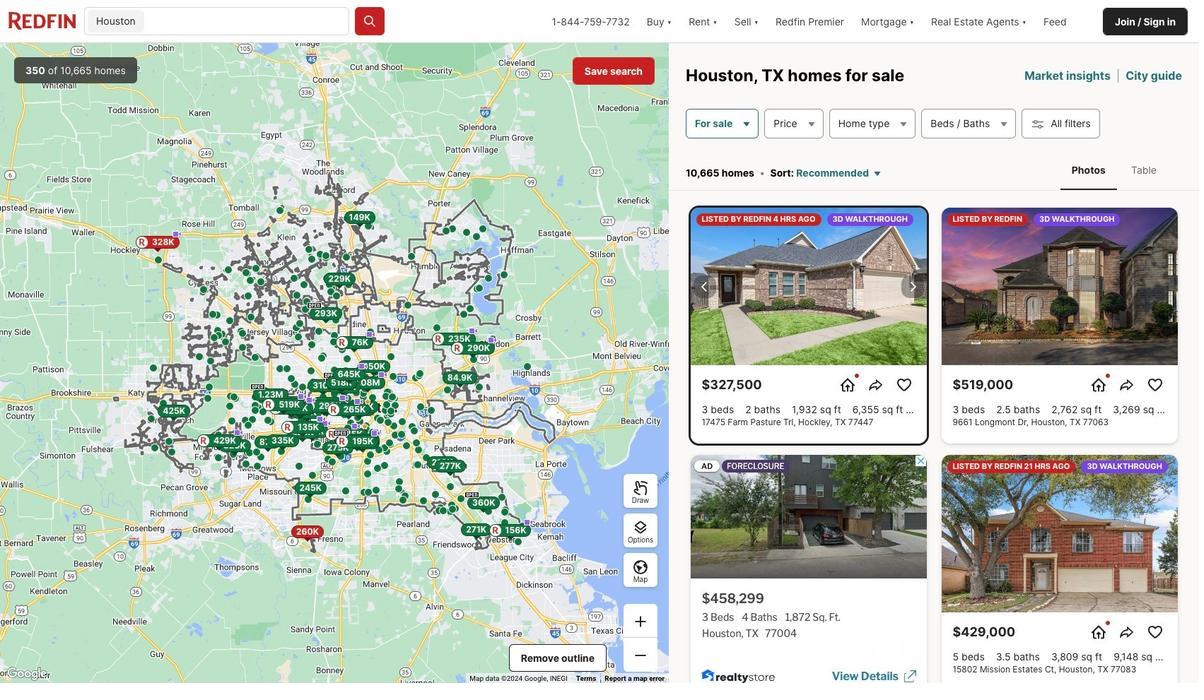 Task type: locate. For each thing, give the bounding box(es) containing it.
0 vertical spatial add home to favorites checkbox
[[1144, 374, 1166, 397]]

add home to favorites image
[[895, 377, 912, 394], [1146, 377, 1163, 394], [1146, 624, 1163, 641]]

next image
[[904, 278, 921, 295]]

1 add home to favorites checkbox from the top
[[1144, 374, 1166, 397]]

share home image
[[867, 377, 884, 394]]

1 vertical spatial add home to favorites checkbox
[[1144, 621, 1166, 644]]

1 share home image from the top
[[1118, 377, 1135, 394]]

share home image
[[1118, 377, 1135, 394], [1118, 624, 1135, 641]]

1 vertical spatial share home image
[[1118, 624, 1135, 641]]

toggle search results photos view tab
[[1060, 153, 1117, 188]]

0 vertical spatial share home image
[[1118, 377, 1135, 394]]

None search field
[[147, 8, 349, 36]]

map region
[[0, 43, 669, 684]]

Add home to favorites checkbox
[[1144, 374, 1166, 397], [1144, 621, 1166, 644]]

add home to favorites image inside option
[[895, 377, 912, 394]]

previous image
[[696, 278, 713, 295]]

2 share home image from the top
[[1118, 624, 1135, 641]]

tab list
[[1046, 150, 1182, 190]]

schedule a tour image
[[839, 377, 856, 394], [1090, 377, 1107, 394], [1090, 624, 1107, 641]]



Task type: describe. For each thing, give the bounding box(es) containing it.
ad element
[[690, 455, 927, 684]]

submit search image
[[363, 14, 377, 28]]

share home image for second add home to favorites checkbox from the bottom of the page
[[1118, 377, 1135, 394]]

share home image for 1st add home to favorites checkbox from the bottom of the page
[[1118, 624, 1135, 641]]

Add home to favorites checkbox
[[893, 374, 915, 397]]

google image
[[4, 665, 50, 684]]

toggle search results table view tab
[[1120, 153, 1168, 188]]

2 add home to favorites checkbox from the top
[[1144, 621, 1166, 644]]

advertisement image
[[683, 450, 934, 684]]



Task type: vqa. For each thing, say whether or not it's contained in the screenshot.
Features:
no



